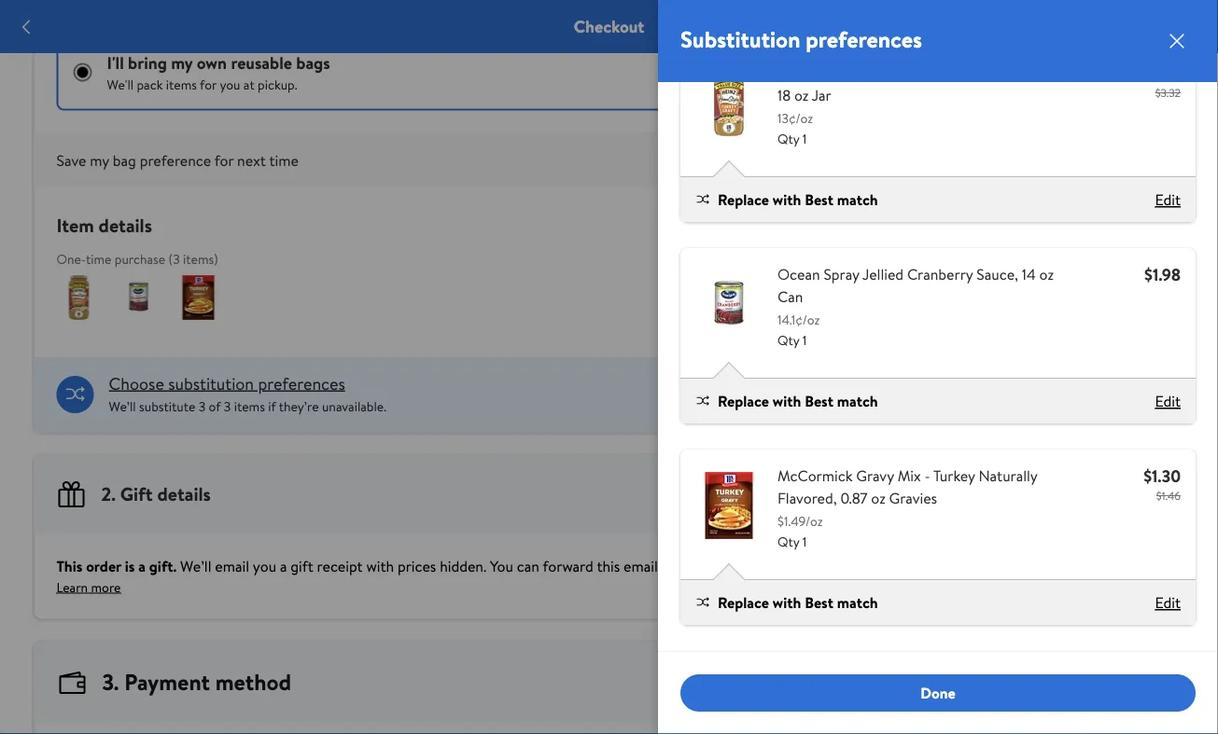 Task type: locate. For each thing, give the bounding box(es) containing it.
we'll right gift.
[[180, 556, 211, 576]]

we'll inside choose substitution preferences we'll substitute 3 of 3 items if they're unavailable.
[[109, 397, 136, 415]]

3 qty from the top
[[778, 533, 800, 551]]

items right "pack" at left
[[166, 76, 197, 94]]

mccormick
[[778, 466, 853, 486]]

with left pickup
[[773, 190, 801, 210]]

None radio
[[73, 63, 92, 81]]

a right have
[[868, 356, 875, 377]]

1 vertical spatial (3
[[168, 250, 180, 268]]

match
[[837, 190, 878, 210], [837, 391, 878, 412], [837, 593, 878, 613]]

0 vertical spatial match
[[837, 190, 878, 210]]

qty down 14.1¢/oz
[[778, 331, 800, 349]]

estimated down pickup
[[831, 231, 897, 252]]

best down $1.49/oz
[[805, 593, 834, 613]]

0 vertical spatial my
[[171, 51, 193, 75]]

0 horizontal spatial (3
[[168, 250, 180, 268]]

2 vertical spatial best
[[805, 593, 834, 613]]

$2.34 $3.32
[[1140, 62, 1181, 101]]

qty down $1.49/oz
[[778, 533, 800, 551]]

1 down $1.49/oz
[[803, 533, 807, 551]]

0 horizontal spatial oz
[[794, 85, 809, 105]]

1 estimated from the top
[[831, 231, 897, 252]]

have a promo code? image
[[1147, 362, 1169, 385]]

1 vertical spatial best
[[805, 391, 834, 412]]

with for heinz homestyle turkey gravy value size, 18 oz jar
[[773, 190, 801, 210]]

replace with best match down recipient.
[[718, 593, 878, 613]]

preferences up they're
[[258, 372, 345, 395]]

my left own
[[171, 51, 193, 75]]

best
[[805, 190, 834, 210], [805, 391, 834, 412], [805, 593, 834, 613]]

2 qty from the top
[[778, 331, 800, 349]]

1 down 13¢/oz
[[803, 129, 807, 147]]

best up estimated taxes
[[805, 190, 834, 210]]

(3 right subtotal
[[890, 91, 903, 111]]

1 horizontal spatial preferences
[[806, 23, 922, 55]]

items for my
[[166, 76, 197, 94]]

my
[[171, 51, 193, 75], [90, 150, 109, 170]]

1 horizontal spatial email
[[624, 556, 658, 576]]

items) right subtotal
[[907, 91, 947, 111]]

replace with best match down have
[[718, 391, 878, 412]]

3 match from the top
[[837, 593, 878, 613]]

0 horizontal spatial items
[[166, 76, 197, 94]]

email left to
[[624, 556, 658, 576]]

can
[[778, 287, 803, 307]]

save
[[56, 150, 86, 170]]

preferences inside substitution preferences dialog
[[806, 23, 922, 55]]

0 horizontal spatial 3
[[199, 397, 206, 415]]

2 vertical spatial qty
[[778, 533, 800, 551]]

bring
[[128, 51, 167, 75]]

forward
[[543, 556, 594, 576]]

items inside choose substitution preferences we'll substitute 3 of 3 items if they're unavailable.
[[234, 397, 265, 415]]

0 vertical spatial details
[[99, 212, 152, 239]]

you inside the this order is a gift. we'll email you a gift receipt with prices hidden. you can forward this email to the recipient. learn more
[[253, 556, 276, 576]]

items inside the i'll bring my own reusable bags we'll pack items for you at pickup.
[[166, 76, 197, 94]]

gravy left value
[[938, 63, 976, 83]]

3 best from the top
[[805, 593, 834, 613]]

1 match from the top
[[837, 190, 878, 210]]

0 vertical spatial edit
[[1155, 190, 1181, 210]]

0 horizontal spatial details
[[99, 212, 152, 239]]

gravies
[[889, 488, 937, 509]]

is
[[125, 556, 135, 576]]

2 vertical spatial edit
[[1155, 593, 1181, 613]]

email right gift.
[[215, 556, 249, 576]]

0 horizontal spatial you
[[220, 76, 240, 94]]

1 inside heinz homestyle turkey gravy value size, 18 oz jar 13¢/oz qty 1
[[803, 129, 807, 147]]

edit for $1.30
[[1155, 593, 1181, 613]]

oz right 18 on the top of page
[[794, 85, 809, 105]]

3 edit from the top
[[1155, 593, 1181, 613]]

2 vertical spatial 1
[[803, 533, 807, 551]]

qty down 13¢/oz
[[778, 129, 800, 147]]

replace with best match for $2.34
[[718, 190, 878, 210]]

0 vertical spatial (3
[[890, 91, 903, 111]]

jar
[[812, 85, 831, 105]]

1 vertical spatial $5.62
[[1130, 284, 1169, 307]]

time right the next
[[269, 150, 299, 170]]

1 vertical spatial turkey
[[933, 466, 975, 486]]

homestyle
[[818, 63, 889, 83]]

1
[[803, 129, 807, 147], [803, 331, 807, 349], [803, 533, 807, 551]]

0 horizontal spatial we'll
[[109, 397, 136, 415]]

0 vertical spatial best
[[805, 190, 834, 210]]

$5.62
[[1135, 154, 1169, 175], [1130, 284, 1169, 307]]

oz right 14
[[1040, 264, 1054, 285]]

items) up mccormick gravy mix - turkey naturally flavored, 0.87 oz gravies image
[[183, 250, 218, 268]]

1 best from the top
[[805, 190, 834, 210]]

$6.76
[[1135, 91, 1169, 111]]

method
[[215, 667, 291, 698]]

my left bag
[[90, 150, 109, 170]]

1 vertical spatial match
[[837, 391, 878, 412]]

3 replace from the top
[[718, 593, 769, 613]]

you left gift
[[253, 556, 276, 576]]

$5.62 down $0.00
[[1130, 284, 1169, 307]]

items for preferences
[[234, 397, 265, 415]]

with left prices
[[366, 556, 394, 576]]

$1.49/oz
[[778, 512, 823, 531]]

2. gift details
[[101, 481, 211, 507]]

0 horizontal spatial gravy
[[856, 466, 894, 486]]

you inside the i'll bring my own reusable bags we'll pack items for you at pickup.
[[220, 76, 240, 94]]

1 vertical spatial replace
[[718, 391, 769, 412]]

1 vertical spatial we'll
[[180, 556, 211, 576]]

match for $2.34
[[837, 190, 878, 210]]

match for $1.30
[[837, 593, 878, 613]]

i'll bring my own reusable bags option group
[[56, 0, 772, 111]]

1 vertical spatial gravy
[[856, 466, 894, 486]]

3
[[199, 397, 206, 415], [224, 397, 231, 415]]

2 vertical spatial replace
[[718, 593, 769, 613]]

one-
[[56, 250, 86, 268]]

1 horizontal spatial details
[[157, 481, 211, 507]]

1 vertical spatial preferences
[[258, 372, 345, 395]]

you
[[220, 76, 240, 94], [253, 556, 276, 576]]

mccormick gravy mix - turkey naturally flavored, 0.87 oz gravies image
[[176, 275, 221, 320]]

1 vertical spatial my
[[90, 150, 109, 170]]

2 estimated from the top
[[831, 282, 913, 309]]

learn more button
[[56, 578, 121, 596]]

2 vertical spatial oz
[[871, 488, 886, 509]]

qty inside mccormick gravy mix - turkey naturally flavored, 0.87 oz gravies $1.49/oz qty 1
[[778, 533, 800, 551]]

best down have
[[805, 391, 834, 412]]

$1.98
[[1145, 263, 1181, 287]]

0 vertical spatial items
[[166, 76, 197, 94]]

0 horizontal spatial preferences
[[258, 372, 345, 395]]

mix
[[898, 466, 921, 486]]

1 vertical spatial qty
[[778, 331, 800, 349]]

promo code
[[831, 402, 899, 421]]

0 vertical spatial gravy
[[938, 63, 976, 83]]

for down own
[[200, 76, 217, 94]]

$5.62 for subtotal
[[1135, 154, 1169, 175]]

1 inside mccormick gravy mix - turkey naturally flavored, 0.87 oz gravies $1.49/oz qty 1
[[803, 533, 807, 551]]

preferences up homestyle
[[806, 23, 922, 55]]

turkey right -
[[933, 466, 975, 486]]

1 horizontal spatial my
[[171, 51, 193, 75]]

estimated taxes
[[831, 231, 935, 252]]

0 vertical spatial qty
[[778, 129, 800, 147]]

2 horizontal spatial a
[[868, 356, 875, 377]]

turkey
[[893, 63, 934, 83], [933, 466, 975, 486]]

0 vertical spatial estimated
[[831, 231, 897, 252]]

with left promo
[[773, 391, 801, 412]]

0 vertical spatial we'll
[[109, 397, 136, 415]]

0 vertical spatial time
[[269, 150, 299, 170]]

you left at
[[220, 76, 240, 94]]

$5.62 for estimated total
[[1130, 284, 1169, 307]]

1 vertical spatial edit
[[1155, 391, 1181, 412]]

replace with best match up ocean
[[718, 190, 878, 210]]

0 vertical spatial for
[[200, 76, 217, 94]]

gravy
[[938, 63, 976, 83], [856, 466, 894, 486]]

a right is
[[138, 556, 146, 576]]

with down $1.49/oz
[[773, 593, 801, 613]]

2 vertical spatial replace with best match
[[718, 593, 878, 613]]

flavored,
[[778, 488, 837, 509]]

details right gift
[[157, 481, 211, 507]]

0 vertical spatial preferences
[[806, 23, 922, 55]]

own
[[197, 51, 227, 75]]

3 left of
[[199, 397, 206, 415]]

1 edit from the top
[[1155, 190, 1181, 210]]

1 horizontal spatial gravy
[[938, 63, 976, 83]]

1 horizontal spatial items
[[234, 397, 265, 415]]

unavailable.
[[322, 397, 386, 415]]

2 1 from the top
[[803, 331, 807, 349]]

receipt
[[317, 556, 363, 576]]

estimated down estimated taxes
[[831, 282, 913, 309]]

prices
[[398, 556, 436, 576]]

3 replace with best match from the top
[[718, 593, 878, 613]]

0 vertical spatial replace with best match
[[718, 190, 878, 210]]

0 horizontal spatial items)
[[183, 250, 218, 268]]

1 horizontal spatial we'll
[[180, 556, 211, 576]]

1 email from the left
[[215, 556, 249, 576]]

recipient.
[[704, 556, 764, 576]]

0 horizontal spatial a
[[138, 556, 146, 576]]

hidden.
[[440, 556, 487, 576]]

1 horizontal spatial oz
[[871, 488, 886, 509]]

$1.46
[[1156, 488, 1181, 504]]

2 vertical spatial match
[[837, 593, 878, 613]]

1 vertical spatial 1
[[803, 331, 807, 349]]

value
[[979, 63, 1015, 83]]

1 3 from the left
[[199, 397, 206, 415]]

$1.30 $1.46
[[1144, 465, 1181, 504]]

0 vertical spatial replace
[[718, 190, 769, 210]]

purchase
[[115, 250, 165, 268]]

pickup
[[831, 198, 869, 216]]

items
[[166, 76, 197, 94], [234, 397, 265, 415]]

1 horizontal spatial items)
[[907, 91, 947, 111]]

gravy up '0.87'
[[856, 466, 894, 486]]

1 horizontal spatial 3
[[224, 397, 231, 415]]

0 horizontal spatial time
[[86, 250, 111, 268]]

for
[[200, 76, 217, 94], [214, 150, 234, 170]]

3 right of
[[224, 397, 231, 415]]

1 qty from the top
[[778, 129, 800, 147]]

1 down 14.1¢/oz
[[803, 331, 807, 349]]

0 vertical spatial you
[[220, 76, 240, 94]]

0 vertical spatial $5.62
[[1135, 154, 1169, 175]]

1 vertical spatial items
[[234, 397, 265, 415]]

replace with best match
[[718, 190, 878, 210], [718, 391, 878, 412], [718, 593, 878, 613]]

ocean spray jellied cranberry sauce, 14 oz can image
[[116, 275, 161, 320]]

a left gift
[[280, 556, 287, 576]]

time
[[269, 150, 299, 170], [86, 250, 111, 268]]

3 1 from the top
[[803, 533, 807, 551]]

subtotal (3 items)
[[831, 91, 947, 111]]

we'll inside the this order is a gift. we'll email you a gift receipt with prices hidden. you can forward this email to the recipient. learn more
[[180, 556, 211, 576]]

0 vertical spatial 1
[[803, 129, 807, 147]]

estimated for estimated taxes
[[831, 231, 897, 252]]

items left if
[[234, 397, 265, 415]]

replace for $2.34
[[718, 190, 769, 210]]

2 replace with best match from the top
[[718, 391, 878, 412]]

back image
[[15, 16, 37, 38]]

0 vertical spatial oz
[[794, 85, 809, 105]]

gift
[[291, 556, 313, 576]]

turkey up subtotal (3 items)
[[893, 63, 934, 83]]

1 vertical spatial replace with best match
[[718, 391, 878, 412]]

ocean spray jellied cranberry sauce, 14 oz can 14.1¢/oz qty 1
[[778, 264, 1054, 349]]

1 replace with best match from the top
[[718, 190, 878, 210]]

$5.62 up free
[[1135, 154, 1169, 175]]

qty inside ocean spray jellied cranberry sauce, 14 oz can 14.1¢/oz qty 1
[[778, 331, 800, 349]]

2 horizontal spatial oz
[[1040, 264, 1054, 285]]

1 replace from the top
[[718, 190, 769, 210]]

estimated total
[[831, 282, 956, 309]]

the
[[679, 556, 700, 576]]

order
[[86, 556, 121, 576]]

1 vertical spatial oz
[[1040, 264, 1054, 285]]

for left the next
[[214, 150, 234, 170]]

oz inside ocean spray jellied cranberry sauce, 14 oz can 14.1¢/oz qty 1
[[1040, 264, 1054, 285]]

0 vertical spatial turkey
[[893, 63, 934, 83]]

(3 right purchase
[[168, 250, 180, 268]]

pickup.
[[258, 76, 297, 94]]

we'll down choose
[[109, 397, 136, 415]]

1 vertical spatial you
[[253, 556, 276, 576]]

close dialog image
[[1166, 30, 1188, 52]]

1 1 from the top
[[803, 129, 807, 147]]

details up one-time purchase (3 items)
[[99, 212, 152, 239]]

substitution preferences
[[681, 23, 922, 55]]

1 vertical spatial items)
[[183, 250, 218, 268]]

a
[[868, 356, 875, 377], [138, 556, 146, 576], [280, 556, 287, 576]]

edit
[[1155, 190, 1181, 210], [1155, 391, 1181, 412], [1155, 593, 1181, 613]]

choose substitution preferences we'll substitute 3 of 3 items if they're unavailable.
[[109, 372, 386, 415]]

next
[[237, 150, 266, 170]]

0 horizontal spatial email
[[215, 556, 249, 576]]

1 horizontal spatial time
[[269, 150, 299, 170]]

none radio inside i'll bring my own reusable bags option group
[[73, 63, 92, 81]]

1 vertical spatial estimated
[[831, 282, 913, 309]]

i'll bring my own reusable bags we'll pack items for you at pickup.
[[107, 51, 330, 94]]

time down item details
[[86, 250, 111, 268]]

details
[[99, 212, 152, 239], [157, 481, 211, 507]]

oz right '0.87'
[[871, 488, 886, 509]]

1 horizontal spatial you
[[253, 556, 276, 576]]

(3
[[890, 91, 903, 111], [168, 250, 180, 268]]

cranberry
[[907, 264, 973, 285]]



Task type: describe. For each thing, give the bounding box(es) containing it.
learn
[[56, 578, 88, 596]]

bag
[[113, 150, 136, 170]]

0 horizontal spatial my
[[90, 150, 109, 170]]

size,
[[1018, 63, 1047, 83]]

item
[[56, 212, 94, 239]]

3.
[[102, 667, 119, 698]]

heinz homestyle turkey gravy value size, 18 oz jar image
[[56, 275, 101, 320]]

2 match from the top
[[837, 391, 878, 412]]

14
[[1022, 264, 1036, 285]]

$3.32
[[1155, 85, 1181, 101]]

estimated for estimated total
[[831, 282, 913, 309]]

2 best from the top
[[805, 391, 834, 412]]

taxes
[[901, 231, 935, 252]]

-
[[925, 466, 930, 486]]

preferences inside choose substitution preferences we'll substitute 3 of 3 items if they're unavailable.
[[258, 372, 345, 395]]

0 vertical spatial items)
[[907, 91, 947, 111]]

turkey inside mccormick gravy mix - turkey naturally flavored, 0.87 oz gravies $1.49/oz qty 1
[[933, 466, 975, 486]]

naturally
[[979, 466, 1038, 486]]

this order is a gift. we'll email you a gift receipt with prices hidden. you can forward this email to the recipient. learn more
[[56, 556, 764, 596]]

this
[[56, 556, 82, 576]]

if
[[268, 397, 276, 415]]

gravy inside heinz homestyle turkey gravy value size, 18 oz jar 13¢/oz qty 1
[[938, 63, 976, 83]]

promo
[[831, 402, 869, 421]]

1 vertical spatial details
[[157, 481, 211, 507]]

14.1¢/oz
[[778, 311, 820, 329]]

gift
[[120, 481, 153, 507]]

reusable
[[231, 51, 292, 75]]

code?
[[925, 356, 963, 377]]

have
[[831, 356, 864, 377]]

subtotal
[[831, 91, 886, 111]]

to
[[661, 556, 675, 576]]

payment
[[124, 667, 210, 698]]

substitution
[[168, 372, 254, 395]]

preference
[[140, 150, 211, 170]]

choose
[[109, 372, 164, 395]]

code
[[872, 402, 899, 421]]

turkey inside heinz homestyle turkey gravy value size, 18 oz jar 13¢/oz qty 1
[[893, 63, 934, 83]]

with for mccormick gravy mix - turkey naturally flavored, 0.87 oz gravies
[[773, 593, 801, 613]]

spray
[[824, 264, 859, 285]]

of
[[209, 397, 221, 415]]

edit for $2.34
[[1155, 190, 1181, 210]]

at
[[243, 76, 255, 94]]

heinz
[[778, 63, 814, 83]]

promo
[[878, 356, 921, 377]]

choose substitution preferences button
[[109, 372, 345, 395]]

heinz homestyle turkey gravy value size, 18 oz jar 13¢/oz qty 1
[[778, 63, 1047, 147]]

substitution preferences dialog
[[658, 0, 1218, 735]]

one-time purchase (3 items)
[[56, 250, 218, 268]]

jellied
[[863, 264, 904, 285]]

oz inside heinz homestyle turkey gravy value size, 18 oz jar 13¢/oz qty 1
[[794, 85, 809, 105]]

2 3 from the left
[[224, 397, 231, 415]]

you
[[490, 556, 513, 576]]

1 inside ocean spray jellied cranberry sauce, 14 oz can 14.1¢/oz qty 1
[[803, 331, 807, 349]]

they're
[[279, 397, 319, 415]]

2 replace from the top
[[718, 391, 769, 412]]

for inside the i'll bring my own reusable bags we'll pack items for you at pickup.
[[200, 76, 217, 94]]

2 email from the left
[[624, 556, 658, 576]]

best for $1.30
[[805, 593, 834, 613]]

with for ocean spray jellied cranberry sauce, 14 oz can
[[773, 391, 801, 412]]

1 horizontal spatial (3
[[890, 91, 903, 111]]

sauce,
[[977, 264, 1018, 285]]

1 horizontal spatial a
[[280, 556, 287, 576]]

best for $2.34
[[805, 190, 834, 210]]

apply button
[[1106, 437, 1169, 467]]

2.
[[101, 481, 116, 507]]

more
[[91, 578, 121, 596]]

total
[[918, 282, 956, 309]]

replace with best match for $1.30
[[718, 593, 878, 613]]

1 vertical spatial time
[[86, 250, 111, 268]]

oz inside mccormick gravy mix - turkey naturally flavored, 0.87 oz gravies $1.49/oz qty 1
[[871, 488, 886, 509]]

my inside the i'll bring my own reusable bags we'll pack items for you at pickup.
[[171, 51, 193, 75]]

1 vertical spatial for
[[214, 150, 234, 170]]

$0.00
[[1133, 231, 1169, 252]]

replace for $1.30
[[718, 593, 769, 613]]

substitute
[[139, 397, 195, 415]]

3. payment method
[[102, 667, 291, 698]]

pack
[[137, 76, 163, 94]]

0.87
[[841, 488, 868, 509]]

item details
[[56, 212, 152, 239]]

have a promo code?
[[831, 356, 963, 377]]

ocean
[[778, 264, 820, 285]]

gravy inside mccormick gravy mix - turkey naturally flavored, 0.87 oz gravies $1.49/oz qty 1
[[856, 466, 894, 486]]

substitution
[[681, 23, 800, 55]]

Promo code text field
[[831, 426, 1084, 478]]

this
[[597, 556, 620, 576]]

13¢/oz
[[778, 109, 813, 127]]

can
[[517, 556, 540, 576]]

mccormick gravy mix - turkey naturally flavored, 0.87 oz gravies $1.49/oz qty 1
[[778, 466, 1038, 551]]

done
[[921, 683, 956, 704]]

qty inside heinz homestyle turkey gravy value size, 18 oz jar 13¢/oz qty 1
[[778, 129, 800, 147]]

$2.34
[[1140, 62, 1181, 85]]

2 edit from the top
[[1155, 391, 1181, 412]]

i'll
[[107, 51, 124, 75]]

done button
[[681, 675, 1196, 712]]

apply
[[1121, 443, 1154, 461]]

checkout
[[574, 15, 644, 38]]

18
[[778, 85, 791, 105]]

gift.
[[149, 556, 177, 576]]

with inside the this order is a gift. we'll email you a gift receipt with prices hidden. you can forward this email to the recipient. learn more
[[366, 556, 394, 576]]



Task type: vqa. For each thing, say whether or not it's contained in the screenshot.
Glendale, 91206
no



